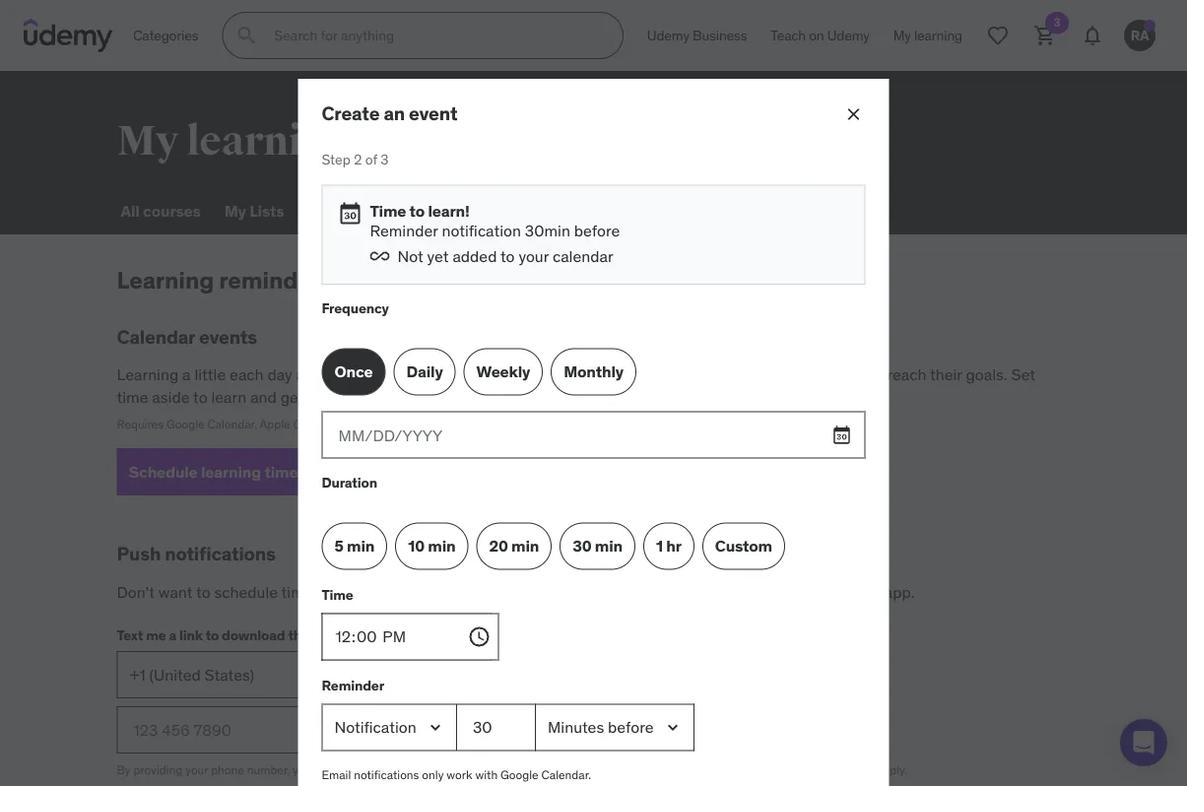 Task type: locate. For each thing, give the bounding box(es) containing it.
2 min from the left
[[428, 536, 456, 556]]

your inside learning a little each day adds up. research shows that students who make learning a habit are more likely to reach their goals. set time aside to learn and get reminders using your learning scheduler. requires google calendar, apple calendar, or outlook
[[425, 387, 455, 407]]

1 vertical spatial set
[[374, 582, 398, 602]]

your
[[519, 246, 549, 266], [425, 387, 455, 407], [185, 762, 208, 777]]

lists
[[249, 200, 284, 221]]

learning right the make
[[651, 365, 708, 385]]

monthly
[[564, 362, 624, 382]]

learn
[[211, 387, 247, 407]]

google left calendar. at the left of the page
[[501, 767, 539, 783]]

0 vertical spatial reminder
[[370, 221, 438, 241]]

don't
[[117, 582, 155, 602]]

mobile
[[833, 582, 881, 602]]

set right "goals."
[[1011, 365, 1035, 385]]

1 horizontal spatial the
[[753, 582, 776, 602]]

send
[[330, 720, 368, 740]]

0 horizontal spatial my
[[117, 115, 179, 166]]

your left phone on the left
[[185, 762, 208, 777]]

get left push
[[560, 582, 583, 602]]

schedule learning time
[[129, 462, 298, 482]]

0 horizontal spatial notifications
[[165, 542, 276, 566]]

google
[[166, 417, 205, 432], [501, 767, 539, 783]]

learning inside learning a little each day adds up. research shows that students who make learning a habit are more likely to reach their goals. set time aside to learn and get reminders using your learning scheduler. requires google calendar, apple calendar, or outlook
[[117, 365, 179, 385]]

wishlist link
[[304, 187, 371, 234]]

min for 20 min
[[511, 536, 539, 556]]

2 horizontal spatial your
[[519, 246, 549, 266]]

time inside time to learn! reminder notification 30min before
[[370, 200, 406, 221]]

1 vertical spatial time
[[322, 586, 353, 604]]

min for 5 min
[[347, 536, 375, 556]]

1 learning from the top
[[117, 265, 214, 295]]

don't want to schedule time blocks? set a learning reminder to get push notifications from the udemy mobile app.
[[117, 582, 915, 602]]

create an event
[[322, 101, 457, 125]]

an
[[384, 101, 405, 125]]

calendar, down learn
[[207, 417, 257, 432]]

rates
[[823, 762, 849, 777]]

0 vertical spatial my
[[117, 115, 179, 166]]

30 min
[[573, 536, 623, 556]]

before
[[574, 221, 620, 241]]

1 horizontal spatial app.
[[884, 582, 915, 602]]

a right me
[[169, 626, 176, 644]]

notifications down the 1 hr
[[625, 582, 712, 602]]

1 min from the left
[[347, 536, 375, 556]]

min
[[347, 536, 375, 556], [428, 536, 456, 556], [511, 536, 539, 556], [595, 536, 623, 556]]

0 vertical spatial google
[[166, 417, 205, 432]]

your down 30min
[[519, 246, 549, 266]]

0 horizontal spatial get
[[280, 387, 304, 407]]

my
[[117, 115, 179, 166], [224, 200, 246, 221]]

2 horizontal spatial get
[[665, 762, 682, 777]]

day
[[267, 365, 292, 385]]

the left app
[[288, 626, 309, 644]]

2 learning from the top
[[117, 365, 179, 385]]

archived link
[[387, 187, 460, 234]]

a up time time field on the bottom left of the page
[[402, 582, 410, 602]]

your inside the "create an event" dialog
[[519, 246, 549, 266]]

0 vertical spatial learning
[[117, 265, 214, 295]]

1 calendar, from the left
[[207, 417, 257, 432]]

2 calendar, from the left
[[293, 417, 343, 432]]

min right 10
[[428, 536, 456, 556]]

reminder up not
[[370, 221, 438, 241]]

google down aside
[[166, 417, 205, 432]]

min right 20
[[511, 536, 539, 556]]

all courses link
[[117, 187, 205, 234]]

make
[[608, 365, 647, 385]]

custom
[[715, 536, 772, 556]]

notifications inside the "create an event" dialog
[[354, 767, 419, 783]]

1 vertical spatial the
[[288, 626, 309, 644]]

notifications for push notifications
[[165, 542, 276, 566]]

time
[[370, 200, 406, 221], [322, 586, 353, 604]]

scheduler.
[[520, 387, 592, 407]]

create an event dialog
[[298, 79, 889, 786]]

1 horizontal spatial link
[[630, 762, 649, 777]]

5 min
[[334, 536, 375, 556]]

reminder up send at the bottom of page
[[322, 677, 384, 695]]

learning for learning a little each day adds up. research shows that students who make learning a habit are more likely to reach their goals. set time aside to learn and get reminders using your learning scheduler. requires google calendar, apple calendar, or outlook
[[117, 365, 179, 385]]

0 horizontal spatial google
[[166, 417, 205, 432]]

messaging
[[762, 762, 820, 777]]

phone
[[211, 762, 244, 777]]

students
[[510, 365, 571, 385]]

time right medium icon
[[370, 200, 406, 221]]

with right work
[[475, 767, 498, 783]]

time
[[117, 387, 148, 407], [264, 462, 298, 482], [281, 582, 313, 602], [435, 762, 459, 777]]

the right from
[[753, 582, 776, 602]]

time left automated
[[435, 762, 459, 777]]

1 vertical spatial get
[[560, 582, 583, 602]]

learning up aside
[[117, 365, 179, 385]]

goals.
[[966, 365, 1007, 385]]

time up "requires"
[[117, 387, 148, 407]]

reminders down up. at the top
[[308, 387, 379, 407]]

more
[[789, 365, 826, 385]]

0 vertical spatial your
[[519, 246, 549, 266]]

learning down apple
[[201, 462, 261, 482]]

small image
[[370, 246, 390, 266]]

research
[[360, 365, 426, 385]]

20 min
[[489, 536, 539, 556]]

udemy right on
[[827, 26, 870, 44]]

0 horizontal spatial the
[[288, 626, 309, 644]]

with right message
[[596, 762, 618, 777]]

get down day
[[280, 387, 304, 407]]

Time time field
[[322, 613, 491, 661]]

2 vertical spatial notifications
[[354, 767, 419, 783]]

1 hr
[[656, 536, 682, 556]]

3 min from the left
[[511, 536, 539, 556]]

0 vertical spatial time
[[370, 200, 406, 221]]

apply.
[[877, 762, 908, 777]]

0 vertical spatial link
[[179, 626, 203, 644]]

link right message
[[630, 762, 649, 777]]

time to learn! reminder notification 30min before
[[370, 200, 620, 241]]

wishlist
[[308, 200, 367, 221]]

once
[[334, 362, 373, 382]]

1 horizontal spatial with
[[596, 762, 618, 777]]

reminders
[[219, 265, 332, 295], [308, 387, 379, 407]]

min right 30
[[595, 536, 623, 556]]

who
[[575, 365, 604, 385]]

to left the download
[[206, 626, 219, 644]]

with inside the "create an event" dialog
[[475, 767, 498, 783]]

calendar, left or
[[293, 417, 343, 432]]

notifications left only
[[354, 767, 419, 783]]

MM/DD/YYYY text field
[[322, 411, 865, 459]]

1 horizontal spatial google
[[501, 767, 539, 783]]

link right me
[[179, 626, 203, 644]]

requires
[[117, 417, 164, 432]]

0 vertical spatial the
[[753, 582, 776, 602]]

learning up 'calendar'
[[117, 265, 214, 295]]

medium image
[[338, 201, 362, 225]]

1 vertical spatial google
[[501, 767, 539, 783]]

0 vertical spatial set
[[1011, 365, 1035, 385]]

get left the standard
[[665, 762, 682, 777]]

0 vertical spatial get
[[280, 387, 304, 407]]

frequency
[[322, 299, 389, 317]]

1
[[656, 536, 663, 556]]

my up the all courses
[[117, 115, 179, 166]]

all courses
[[121, 200, 201, 221]]

learning inside button
[[201, 462, 261, 482]]

1 horizontal spatial my
[[224, 200, 246, 221]]

1 horizontal spatial set
[[1011, 365, 1035, 385]]

daily
[[406, 362, 443, 382]]

1 vertical spatial my
[[224, 200, 246, 221]]

1 vertical spatial learning
[[117, 365, 179, 385]]

to right likely
[[869, 365, 883, 385]]

0 vertical spatial notifications
[[165, 542, 276, 566]]

or
[[346, 417, 356, 432]]

0 horizontal spatial app.
[[685, 762, 708, 777]]

0 horizontal spatial set
[[374, 582, 398, 602]]

1 horizontal spatial calendar,
[[293, 417, 343, 432]]

1 vertical spatial your
[[425, 387, 455, 407]]

number,
[[247, 762, 290, 777]]

min right 5
[[347, 536, 375, 556]]

of
[[365, 150, 377, 168]]

notifications up the 'schedule'
[[165, 542, 276, 566]]

calendar,
[[207, 417, 257, 432], [293, 417, 343, 432]]

0 horizontal spatial calendar,
[[207, 417, 257, 432]]

1 vertical spatial app.
[[685, 762, 708, 777]]

my left the lists
[[224, 200, 246, 221]]

0 horizontal spatial your
[[185, 762, 208, 777]]

time left small icon
[[264, 462, 298, 482]]

4 min from the left
[[595, 536, 623, 556]]

step
[[322, 150, 351, 168]]

your down shows
[[425, 387, 455, 407]]

learning
[[186, 115, 351, 166], [651, 365, 708, 385], [459, 387, 516, 407], [201, 462, 261, 482], [414, 582, 471, 602]]

1 horizontal spatial get
[[560, 582, 583, 602]]

to right want
[[196, 582, 210, 602]]

google inside learning a little each day adds up. research shows that students who make learning a habit are more likely to reach their goals. set time aside to learn and get reminders using your learning scheduler. requires google calendar, apple calendar, or outlook
[[166, 417, 205, 432]]

time up app
[[322, 586, 353, 604]]

min for 30 min
[[595, 536, 623, 556]]

duration
[[322, 474, 377, 491]]

None number field
[[457, 704, 536, 751]]

app.
[[884, 582, 915, 602], [685, 762, 708, 777]]

reminders down the lists
[[219, 265, 332, 295]]

time inside button
[[264, 462, 298, 482]]

calendar
[[553, 246, 613, 266]]

likely
[[830, 365, 865, 385]]

to left 'learn!'
[[409, 200, 425, 221]]

from
[[716, 582, 749, 602]]

app. left the standard
[[685, 762, 708, 777]]

learn!
[[428, 200, 470, 221]]

udemy left mobile
[[780, 582, 829, 602]]

1 horizontal spatial your
[[425, 387, 455, 407]]

1 horizontal spatial notifications
[[354, 767, 419, 783]]

push
[[117, 542, 161, 566]]

want
[[158, 582, 193, 602]]

to inside time to learn! reminder notification 30min before
[[409, 200, 425, 221]]

small image
[[302, 462, 321, 482]]

and
[[250, 387, 277, 407]]

0 horizontal spatial time
[[322, 586, 353, 604]]

udemy left business
[[647, 26, 690, 44]]

set right blocks?
[[374, 582, 398, 602]]

0 horizontal spatial with
[[475, 767, 498, 783]]

a left one-
[[402, 762, 408, 777]]

submit search image
[[235, 24, 258, 47]]

1 horizontal spatial time
[[370, 200, 406, 221]]

1 vertical spatial reminders
[[308, 387, 379, 407]]

app. right mobile
[[884, 582, 915, 602]]

1 vertical spatial notifications
[[625, 582, 712, 602]]



Task type: vqa. For each thing, say whether or not it's contained in the screenshot.
behind. at the right top
no



Task type: describe. For each thing, give the bounding box(es) containing it.
0 vertical spatial app.
[[884, 582, 915, 602]]

automated
[[462, 762, 519, 777]]

weekly
[[476, 362, 530, 382]]

push
[[587, 582, 622, 602]]

apple
[[260, 417, 290, 432]]

2
[[354, 150, 362, 168]]

outlook
[[359, 417, 401, 432]]

may
[[852, 762, 874, 777]]

to right "added"
[[500, 246, 515, 266]]

receive
[[361, 762, 399, 777]]

my lists
[[224, 200, 284, 221]]

standard
[[711, 762, 759, 777]]

30
[[573, 536, 591, 556]]

one-
[[411, 762, 435, 777]]

push notifications
[[117, 542, 276, 566]]

my lists link
[[220, 187, 288, 234]]

reminders inside learning a little each day adds up. research shows that students who make learning a habit are more likely to reach their goals. set time aside to learn and get reminders using your learning scheduler. requires google calendar, apple calendar, or outlook
[[308, 387, 379, 407]]

my for my lists
[[224, 200, 246, 221]]

2 horizontal spatial notifications
[[625, 582, 712, 602]]

a left 'habit'
[[711, 365, 720, 385]]

2 vertical spatial get
[[665, 762, 682, 777]]

adds
[[296, 365, 330, 385]]

hr
[[666, 536, 682, 556]]

my learning
[[117, 115, 351, 166]]

close modal image
[[844, 104, 863, 124]]

20
[[489, 536, 508, 556]]

schedule
[[129, 462, 198, 482]]

message
[[545, 762, 593, 777]]

time for time to learn! reminder notification 30min before
[[370, 200, 406, 221]]

1 vertical spatial link
[[630, 762, 649, 777]]

step 2 of 3
[[322, 150, 389, 168]]

set inside learning a little each day adds up. research shows that students who make learning a habit are more likely to reach their goals. set time aside to learn and get reminders using your learning scheduler. requires google calendar, apple calendar, or outlook
[[1011, 365, 1035, 385]]

schedule
[[214, 582, 278, 602]]

text me a link to download the app
[[117, 626, 337, 644]]

are
[[763, 365, 786, 385]]

calendar
[[117, 325, 195, 349]]

0 horizontal spatial link
[[179, 626, 203, 644]]

each
[[230, 365, 264, 385]]

shows
[[429, 365, 474, 385]]

get inside learning a little each day adds up. research shows that students who make learning a habit are more likely to reach their goals. set time aside to learn and get reminders using your learning scheduler. requires google calendar, apple calendar, or outlook
[[280, 387, 304, 407]]

notifications for email notifications only work with google calendar.
[[354, 767, 419, 783]]

udemy business
[[647, 26, 747, 44]]

a right message
[[621, 762, 627, 777]]

udemy image
[[24, 19, 113, 52]]

min for 10 min
[[428, 536, 456, 556]]

all
[[121, 200, 140, 221]]

10
[[408, 536, 425, 556]]

yet
[[427, 246, 449, 266]]

you
[[293, 762, 312, 777]]

using
[[383, 387, 421, 407]]

learning a little each day adds up. research shows that students who make learning a habit are more likely to reach their goals. set time aside to learn and get reminders using your learning scheduler. requires google calendar, apple calendar, or outlook
[[117, 365, 1035, 432]]

learning for learning reminders
[[117, 265, 214, 295]]

time left blocks?
[[281, 582, 313, 602]]

to left the standard
[[651, 762, 662, 777]]

email notifications only work with google calendar.
[[322, 767, 591, 783]]

business
[[693, 26, 747, 44]]

google inside the "create an event" dialog
[[501, 767, 539, 783]]

teach on udemy link
[[759, 12, 881, 59]]

time inside learning a little each day adds up. research shows that students who make learning a habit are more likely to reach their goals. set time aside to learn and get reminders using your learning scheduler. requires google calendar, apple calendar, or outlook
[[117, 387, 148, 407]]

to down the little
[[193, 387, 207, 407]]

not yet added to your calendar
[[398, 246, 613, 266]]

courses
[[143, 200, 201, 221]]

not
[[398, 246, 423, 266]]

habit
[[724, 365, 759, 385]]

udemy business link
[[635, 12, 759, 59]]

time for time
[[322, 586, 353, 604]]

by
[[117, 762, 131, 777]]

learning reminders
[[117, 265, 332, 295]]

create
[[322, 101, 380, 125]]

10 min
[[408, 536, 456, 556]]

work
[[447, 767, 472, 783]]

a left the little
[[182, 365, 191, 385]]

on
[[809, 26, 824, 44]]

send button
[[310, 707, 389, 754]]

none number field inside the "create an event" dialog
[[457, 704, 536, 751]]

events
[[199, 325, 257, 349]]

0 vertical spatial reminders
[[219, 265, 332, 295]]

aside
[[152, 387, 190, 407]]

archived
[[391, 200, 456, 221]]

text
[[117, 626, 143, 644]]

providing
[[133, 762, 183, 777]]

app
[[312, 626, 337, 644]]

by providing your phone number, you agree to receive a one-time automated text message with a link to get app. standard messaging rates may apply.
[[117, 762, 908, 777]]

teach
[[771, 26, 806, 44]]

to right reminder
[[542, 582, 556, 602]]

up.
[[334, 365, 356, 385]]

1 vertical spatial reminder
[[322, 677, 384, 695]]

event
[[409, 101, 457, 125]]

123 456 7890 text field
[[117, 707, 310, 754]]

reach
[[887, 365, 926, 385]]

learning up the lists
[[186, 115, 351, 166]]

schedule learning time button
[[117, 448, 333, 496]]

added
[[453, 246, 497, 266]]

30min
[[525, 221, 570, 241]]

3
[[381, 150, 389, 168]]

my for my learning
[[117, 115, 179, 166]]

learning down that
[[459, 387, 516, 407]]

learning down 10 min
[[414, 582, 471, 602]]

agree
[[314, 762, 345, 777]]

reminder inside time to learn! reminder notification 30min before
[[370, 221, 438, 241]]

to right agree
[[347, 762, 358, 777]]

little
[[194, 365, 226, 385]]

2 vertical spatial your
[[185, 762, 208, 777]]

calendar events
[[117, 325, 257, 349]]

blocks?
[[317, 582, 370, 602]]

their
[[930, 365, 962, 385]]



